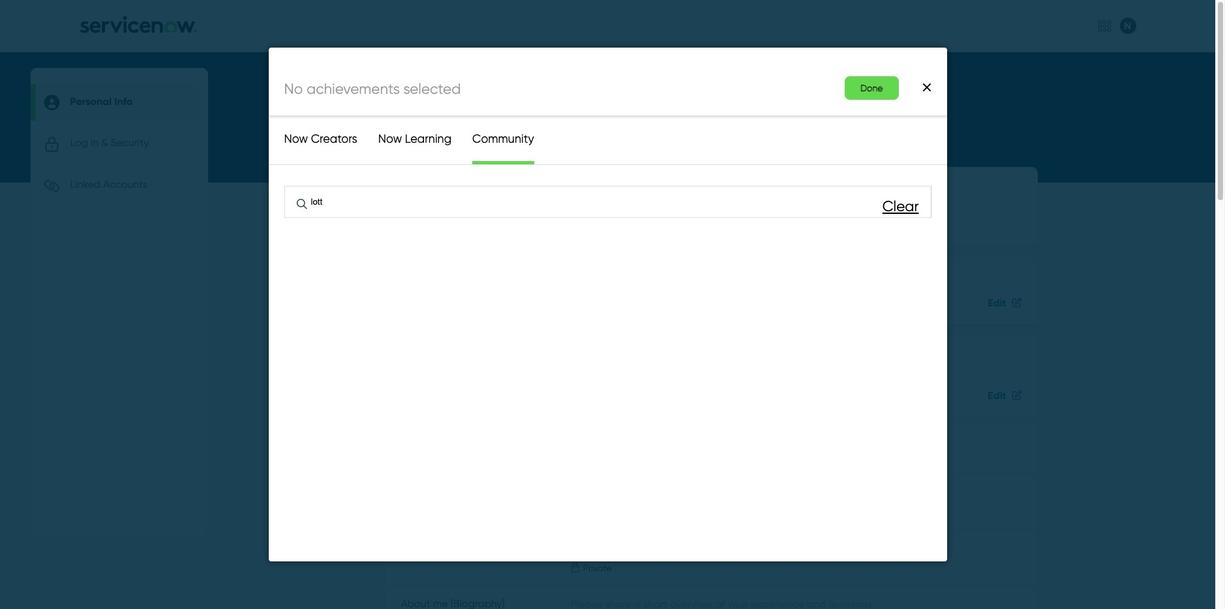 Task type: locate. For each thing, give the bounding box(es) containing it.
a
[[781, 103, 788, 117]]

set
[[540, 103, 557, 117]]

noah
[[496, 181, 532, 198]]

details
[[419, 103, 455, 117]]

preferences
[[560, 103, 622, 117]]

about
[[458, 103, 491, 117]]

experience
[[443, 121, 503, 134]]

n
[[432, 176, 453, 215]]

edit
[[988, 296, 1007, 309]]

servicenow
[[564, 121, 627, 134]]

and
[[725, 103, 746, 117]]

share
[[386, 103, 417, 117]]



Task type: describe. For each thing, give the bounding box(es) containing it.
lott
[[536, 181, 561, 198]]

ecosystem.
[[630, 121, 690, 134]]

profile
[[642, 103, 676, 117]]

yourself,
[[494, 103, 537, 117]]

across
[[506, 121, 541, 134]]

for
[[625, 103, 640, 117]]

enjoy
[[749, 103, 778, 117]]

noah lott
[[496, 181, 561, 198]]

visibility,
[[678, 103, 722, 117]]

share details about yourself, set preferences for profile visibility, and enjoy a consistent experience across the servicenow ecosystem.
[[386, 103, 788, 134]]

consistent
[[386, 121, 440, 134]]

the
[[543, 121, 561, 134]]



Task type: vqa. For each thing, say whether or not it's contained in the screenshot.
consistent
yes



